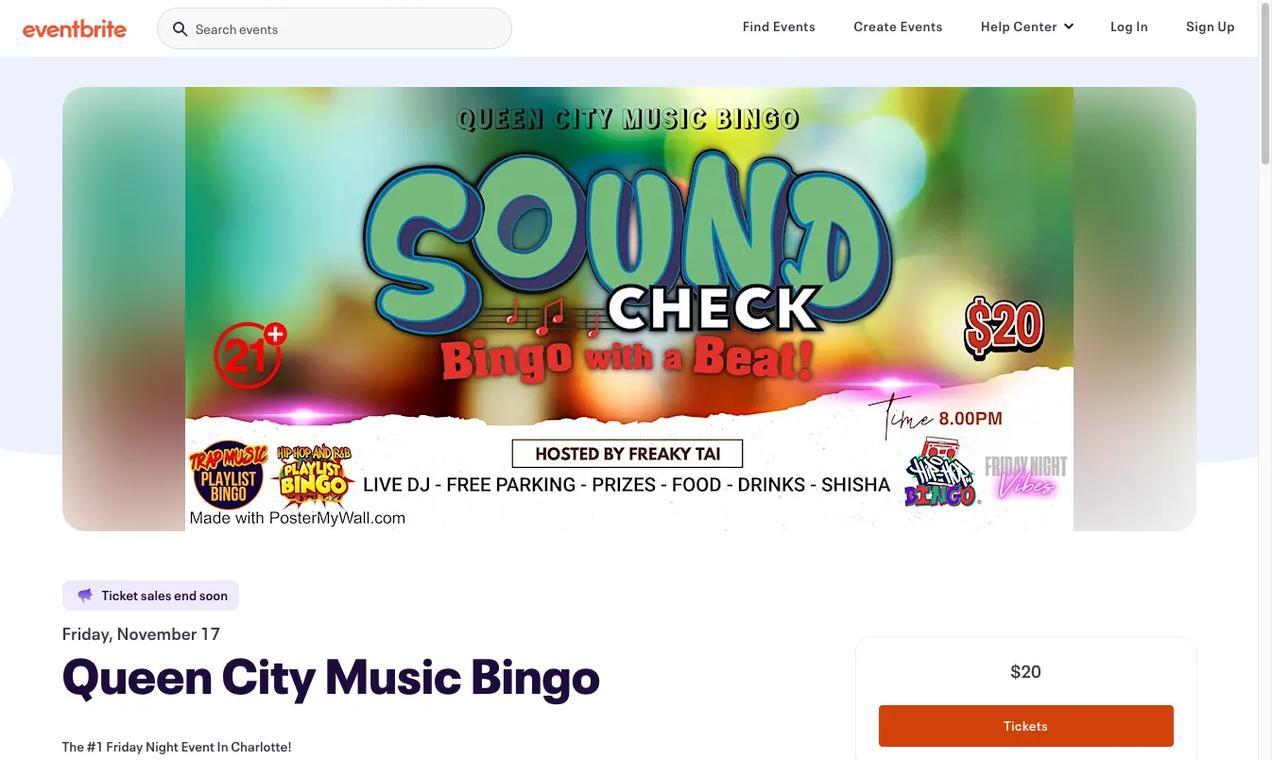Task type: locate. For each thing, give the bounding box(es) containing it.
the #1 friday night event in charlotte!
[[62, 737, 292, 755]]

soon
[[199, 586, 228, 604]]

$20
[[1011, 660, 1042, 683]]

create
[[854, 17, 897, 35]]

1 horizontal spatial events
[[900, 17, 943, 35]]

november
[[117, 622, 197, 645]]

1 vertical spatial in
[[217, 737, 228, 755]]

sales
[[141, 586, 172, 604]]

ticket
[[102, 586, 138, 604]]

help
[[981, 17, 1011, 35]]

eventbrite image
[[23, 19, 127, 38]]

search events button
[[157, 8, 512, 50]]

center
[[1014, 17, 1058, 35]]

create events
[[854, 17, 943, 35]]

sign up link
[[1172, 8, 1251, 45]]

night
[[146, 737, 179, 755]]

2 events from the left
[[900, 17, 943, 35]]

find events
[[743, 17, 816, 35]]

1 horizontal spatial in
[[1136, 17, 1149, 35]]

in right event
[[217, 737, 228, 755]]

bingo
[[471, 643, 600, 707]]

events
[[239, 20, 278, 38]]

search
[[196, 20, 237, 38]]

0 horizontal spatial events
[[773, 17, 816, 35]]

17
[[200, 622, 221, 645]]

charlotte!
[[231, 737, 292, 755]]

0 horizontal spatial in
[[217, 737, 228, 755]]

events right create
[[900, 17, 943, 35]]

log
[[1111, 17, 1134, 35]]

in right log
[[1136, 17, 1149, 35]]

1 events from the left
[[773, 17, 816, 35]]

events
[[773, 17, 816, 35], [900, 17, 943, 35]]

in
[[1136, 17, 1149, 35], [217, 737, 228, 755]]

up
[[1218, 17, 1236, 35]]

music
[[325, 643, 462, 707]]

log in link
[[1096, 8, 1164, 45]]

event
[[181, 737, 215, 755]]

events right the find
[[773, 17, 816, 35]]



Task type: describe. For each thing, give the bounding box(es) containing it.
tickets button
[[879, 705, 1174, 747]]

log in
[[1111, 17, 1149, 35]]

friday, november 17 queen city music bingo
[[62, 622, 600, 707]]

find
[[743, 17, 770, 35]]

friday
[[106, 737, 143, 755]]

0 vertical spatial in
[[1136, 17, 1149, 35]]

events for create events
[[900, 17, 943, 35]]

in inside article
[[217, 737, 228, 755]]

queen city music bingo image
[[185, 87, 1073, 531]]

the
[[62, 737, 84, 755]]

queen
[[62, 643, 213, 707]]

tickets
[[1004, 717, 1048, 735]]

help center
[[981, 17, 1058, 35]]

sign
[[1187, 17, 1215, 35]]

city
[[222, 643, 316, 707]]

friday,
[[62, 622, 114, 645]]

sign up
[[1187, 17, 1236, 35]]

queen city music bingo article
[[0, 57, 1258, 760]]

events for find events
[[773, 17, 816, 35]]

search events
[[196, 20, 278, 38]]

find events link
[[728, 8, 831, 45]]

ticket sales end soon
[[102, 586, 228, 604]]

create events link
[[839, 8, 958, 45]]

end
[[174, 586, 197, 604]]

#1
[[87, 737, 104, 755]]



Task type: vqa. For each thing, say whether or not it's contained in the screenshot.
"R&B" link
no



